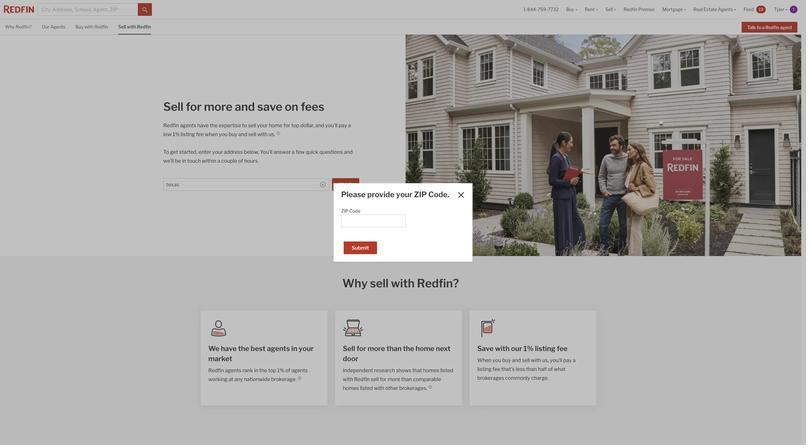 Task type: describe. For each thing, give the bounding box(es) containing it.
Enter your street address search field
[[163, 179, 329, 191]]

with inside when you buy and sell with us, you'll pay a listing fee that's less than half of what brokerages commonly charge.
[[531, 358, 541, 364]]

charge.
[[531, 376, 549, 382]]

pay inside when you buy and sell with us, you'll pay a listing fee that's less than half of what brokerages commonly charge.
[[563, 358, 572, 364]]

other
[[385, 386, 398, 392]]

our agents link
[[42, 19, 65, 34]]

you'll
[[260, 149, 272, 155]]

quick
[[306, 149, 318, 155]]

redfin inside "redfin premier" "button"
[[624, 7, 637, 12]]

agents
[[50, 24, 65, 29]]

an agent with customers in front of a redfin listing sign image
[[405, 35, 801, 257]]

disclaimer image for agents
[[298, 377, 302, 381]]

shows
[[396, 368, 411, 374]]

hours.
[[244, 158, 259, 164]]

illustration of a bag of money image
[[343, 319, 363, 339]]

the inside redfin agents rank in the top 1% of agents working at any nationwide brokerage.
[[259, 368, 267, 374]]

zip code
[[341, 209, 360, 214]]

buy
[[76, 24, 84, 29]]

when
[[477, 358, 491, 364]]

our
[[42, 24, 49, 29]]

market
[[208, 355, 232, 363]]

address
[[224, 149, 243, 155]]

we have the best agents in your market link
[[208, 344, 320, 364]]

fees
[[301, 100, 324, 114]]

comparable
[[413, 377, 441, 383]]

agents inside redfin agents have the expertise to sell your home for top dollar, and you'll pay a low 1% listing fee when you buy and sell with us.
[[180, 123, 196, 129]]

couple
[[221, 158, 237, 164]]

have inside redfin agents have the expertise to sell your home for top dollar, and you'll pay a low 1% listing fee when you buy and sell with us.
[[197, 123, 209, 129]]

to get started, enter your address below. you'll answer a few quick questions and we'll be in touch within a couple of hours.
[[163, 149, 353, 164]]

please provide your zip code. dialog
[[334, 184, 472, 262]]

we have the best agents in your market
[[208, 345, 314, 363]]

any
[[234, 377, 243, 383]]

working
[[208, 377, 227, 383]]

us,
[[542, 358, 549, 364]]

illustration of the best agents image
[[208, 319, 229, 339]]

for inside sell for more than the home next door
[[357, 345, 366, 353]]

nationwide
[[244, 377, 270, 383]]

that's
[[501, 367, 515, 373]]

less
[[516, 367, 525, 373]]

save with our 1% listing fee link
[[477, 344, 589, 354]]

buy with redfin
[[76, 24, 108, 29]]

next button
[[332, 179, 359, 191]]

research
[[374, 368, 395, 374]]

1% inside redfin agents have the expertise to sell your home for top dollar, and you'll pay a low 1% listing fee when you buy and sell with us.
[[173, 132, 180, 138]]

buy with redfin link
[[76, 19, 108, 34]]

sell with redfin
[[118, 24, 151, 29]]

be
[[175, 158, 181, 164]]

talk to a redfin agent
[[747, 25, 792, 30]]

0 vertical spatial redfin?
[[16, 24, 32, 29]]

agents up at
[[225, 368, 241, 374]]

feed
[[744, 7, 754, 12]]

redfin premier button
[[620, 0, 659, 19]]

rank
[[242, 368, 253, 374]]

next
[[340, 182, 351, 188]]

submit
[[352, 245, 369, 251]]

questions
[[320, 149, 343, 155]]

why redfin? link
[[5, 19, 32, 34]]

independent
[[343, 368, 373, 374]]

to
[[163, 149, 169, 155]]

more inside independent research shows that homes listed with redfin sell for more than comparable homes listed with other brokerages.
[[388, 377, 400, 383]]

the inside we have the best agents in your market
[[238, 345, 249, 353]]

buy inside redfin agents have the expertise to sell your home for top dollar, and you'll pay a low 1% listing fee when you buy and sell with us.
[[229, 132, 237, 138]]

low
[[163, 132, 172, 138]]

1 vertical spatial listed
[[360, 386, 373, 392]]

in inside redfin agents rank in the top 1% of agents working at any nationwide brokerage.
[[254, 368, 258, 374]]

1 horizontal spatial redfin?
[[417, 277, 459, 291]]

home inside sell for more than the home next door
[[416, 345, 434, 353]]

844-
[[527, 7, 538, 12]]

why sell with redfin?
[[342, 277, 459, 291]]

than inside independent research shows that homes listed with redfin sell for more than comparable homes listed with other brokerages.
[[401, 377, 412, 383]]

sell for sell for more than the home next door
[[343, 345, 355, 353]]

home inside redfin agents have the expertise to sell your home for top dollar, and you'll pay a low 1% listing fee when you buy and sell with us.
[[269, 123, 282, 129]]

redfin inside buy with redfin link
[[94, 24, 108, 29]]

next
[[436, 345, 451, 353]]

us.
[[269, 132, 275, 138]]

agent
[[780, 25, 792, 30]]

and up expertise
[[235, 100, 255, 114]]

save
[[477, 345, 494, 353]]

than inside sell for more than the home next door
[[387, 345, 402, 353]]

we'll
[[163, 158, 174, 164]]

more for and
[[204, 100, 232, 114]]

1-844-759-7732 link
[[523, 7, 559, 12]]

dollar,
[[300, 123, 314, 129]]

brokerage.
[[271, 377, 297, 383]]

brokerages
[[477, 376, 504, 382]]

submit button
[[344, 242, 377, 255]]

why for why sell with redfin?
[[342, 277, 368, 291]]

zip code element
[[341, 205, 403, 215]]

sell for sell with redfin
[[118, 24, 126, 29]]

redfin inside redfin agents rank in the top 1% of agents working at any nationwide brokerage.
[[208, 368, 224, 374]]

talk to a redfin agent button
[[742, 22, 797, 33]]

sell inside when you buy and sell with us, you'll pay a listing fee that's less than half of what brokerages commonly charge.
[[522, 358, 530, 364]]

provide
[[367, 190, 395, 199]]

to inside button
[[757, 25, 761, 30]]

on
[[285, 100, 298, 114]]

redfin premier
[[624, 7, 655, 12]]

redfin agents rank in the top 1% of agents working at any nationwide brokerage.
[[208, 368, 308, 383]]

code
[[349, 209, 360, 214]]



Task type: locate. For each thing, give the bounding box(es) containing it.
you'll
[[325, 123, 338, 129], [550, 358, 562, 364]]

listing inside redfin agents have the expertise to sell your home for top dollar, and you'll pay a low 1% listing fee when you buy and sell with us.
[[181, 132, 195, 138]]

2 horizontal spatial sell
[[343, 345, 355, 353]]

fee up what at the bottom right of page
[[557, 345, 568, 353]]

of up brokerage.
[[285, 368, 290, 374]]

disclaimer image for home
[[276, 132, 280, 135]]

at
[[229, 377, 233, 383]]

13
[[759, 7, 763, 12]]

get
[[170, 149, 178, 155]]

agents up brokerage.
[[291, 368, 308, 374]]

buy
[[229, 132, 237, 138], [502, 358, 511, 364]]

to inside redfin agents have the expertise to sell your home for top dollar, and you'll pay a low 1% listing fee when you buy and sell with us.
[[242, 123, 247, 129]]

for inside independent research shows that homes listed with redfin sell for more than comparable homes listed with other brokerages.
[[380, 377, 387, 383]]

when
[[205, 132, 218, 138]]

1 horizontal spatial disclaimer image
[[298, 377, 302, 381]]

2 vertical spatial fee
[[493, 367, 500, 373]]

0 vertical spatial to
[[757, 25, 761, 30]]

home up us.
[[269, 123, 282, 129]]

commonly
[[505, 376, 530, 382]]

1 horizontal spatial 1%
[[277, 368, 284, 374]]

1 horizontal spatial you'll
[[550, 358, 562, 364]]

than
[[387, 345, 402, 353], [526, 367, 537, 373], [401, 377, 412, 383]]

fee left "when"
[[196, 132, 204, 138]]

redfin?
[[16, 24, 32, 29], [417, 277, 459, 291]]

1 horizontal spatial to
[[757, 25, 761, 30]]

0 vertical spatial why
[[5, 24, 15, 29]]

1 horizontal spatial why
[[342, 277, 368, 291]]

0 horizontal spatial have
[[197, 123, 209, 129]]

best
[[251, 345, 266, 353]]

1 vertical spatial zip
[[341, 209, 348, 214]]

sell inside sell for more than the home next door
[[343, 345, 355, 353]]

please provide your zip code.
[[341, 190, 449, 199]]

the up 'nationwide'
[[259, 368, 267, 374]]

to
[[757, 25, 761, 30], [242, 123, 247, 129]]

agents inside we have the best agents in your market
[[267, 345, 290, 353]]

sell up door
[[343, 345, 355, 353]]

listing inside save with our 1% listing fee link
[[535, 345, 555, 353]]

you'll up what at the bottom right of page
[[550, 358, 562, 364]]

listing up 'started,'
[[181, 132, 195, 138]]

0 vertical spatial have
[[197, 123, 209, 129]]

sell for more than the home next door
[[343, 345, 451, 363]]

top
[[291, 123, 299, 129], [268, 368, 276, 374]]

have up market at the bottom left of page
[[221, 345, 237, 353]]

1 vertical spatial you
[[493, 358, 501, 364]]

top left dollar,
[[291, 123, 299, 129]]

have inside we have the best agents in your market
[[221, 345, 237, 353]]

0 vertical spatial you'll
[[325, 123, 338, 129]]

with inside redfin agents have the expertise to sell your home for top dollar, and you'll pay a low 1% listing fee when you buy and sell with us.
[[257, 132, 268, 138]]

sell with redfin link
[[118, 19, 151, 34]]

talk
[[747, 25, 756, 30]]

1 vertical spatial you'll
[[550, 358, 562, 364]]

you inside redfin agents have the expertise to sell your home for top dollar, and you'll pay a low 1% listing fee when you buy and sell with us.
[[219, 132, 228, 138]]

listing
[[181, 132, 195, 138], [535, 345, 555, 353], [477, 367, 492, 373]]

redfin up working
[[208, 368, 224, 374]]

1 horizontal spatial listing
[[477, 367, 492, 373]]

0 vertical spatial fee
[[196, 132, 204, 138]]

1 vertical spatial redfin?
[[417, 277, 459, 291]]

2 horizontal spatial 1%
[[524, 345, 534, 353]]

1 horizontal spatial sell
[[163, 100, 183, 114]]

answer
[[274, 149, 291, 155]]

City, Address, School, Agent, ZIP search field
[[38, 3, 138, 16]]

why redfin?
[[5, 24, 32, 29]]

redfin inside redfin agents have the expertise to sell your home for top dollar, and you'll pay a low 1% listing fee when you buy and sell with us.
[[163, 123, 179, 129]]

1 horizontal spatial homes
[[423, 368, 439, 374]]

user photo image
[[790, 6, 797, 13]]

redfin inside independent research shows that homes listed with redfin sell for more than comparable homes listed with other brokerages.
[[354, 377, 370, 383]]

sell for sell for more and save on fees
[[163, 100, 183, 114]]

1 horizontal spatial have
[[221, 345, 237, 353]]

homes down independent
[[343, 386, 359, 392]]

2 horizontal spatial listing
[[535, 345, 555, 353]]

of
[[238, 158, 243, 164], [548, 367, 553, 373], [285, 368, 290, 374]]

0 horizontal spatial pay
[[339, 123, 347, 129]]

started,
[[179, 149, 197, 155]]

listed down independent
[[360, 386, 373, 392]]

1 vertical spatial pay
[[563, 358, 572, 364]]

1 horizontal spatial top
[[291, 123, 299, 129]]

zip
[[414, 190, 427, 199], [341, 209, 348, 214]]

our agents
[[42, 24, 65, 29]]

0 horizontal spatial listed
[[360, 386, 373, 392]]

1 horizontal spatial zip
[[414, 190, 427, 199]]

0 horizontal spatial fee
[[196, 132, 204, 138]]

0 horizontal spatial you'll
[[325, 123, 338, 129]]

disclaimer image right us.
[[276, 132, 280, 135]]

1 horizontal spatial more
[[368, 345, 385, 353]]

1 vertical spatial fee
[[557, 345, 568, 353]]

2 horizontal spatial fee
[[557, 345, 568, 353]]

2 horizontal spatial in
[[291, 345, 297, 353]]

0 horizontal spatial top
[[268, 368, 276, 374]]

listing up us,
[[535, 345, 555, 353]]

0 horizontal spatial home
[[269, 123, 282, 129]]

0 horizontal spatial in
[[182, 158, 186, 164]]

than left half
[[526, 367, 537, 373]]

more up other
[[388, 377, 400, 383]]

2 vertical spatial sell
[[343, 345, 355, 353]]

listing inside when you buy and sell with us, you'll pay a listing fee that's less than half of what brokerages commonly charge.
[[477, 367, 492, 373]]

1 horizontal spatial in
[[254, 368, 258, 374]]

sell right the buy with redfin
[[118, 24, 126, 29]]

0 horizontal spatial why
[[5, 24, 15, 29]]

homes up 'comparable'
[[423, 368, 439, 374]]

home left next
[[416, 345, 434, 353]]

you inside when you buy and sell with us, you'll pay a listing fee that's less than half of what brokerages commonly charge.
[[493, 358, 501, 364]]

redfin left agent
[[765, 25, 779, 30]]

0 horizontal spatial more
[[204, 100, 232, 114]]

1 vertical spatial than
[[526, 367, 537, 373]]

agents up 'started,'
[[180, 123, 196, 129]]

0 horizontal spatial 1%
[[173, 132, 180, 138]]

redfin up the low
[[163, 123, 179, 129]]

0 vertical spatial home
[[269, 123, 282, 129]]

disclaimer image
[[276, 132, 280, 135], [298, 377, 302, 381]]

you'll right dollar,
[[325, 123, 338, 129]]

a inside redfin agents have the expertise to sell your home for top dollar, and you'll pay a low 1% listing fee when you buy and sell with us.
[[348, 123, 351, 129]]

zip left code
[[341, 209, 348, 214]]

759-
[[538, 7, 548, 12]]

1 vertical spatial top
[[268, 368, 276, 374]]

than up research
[[387, 345, 402, 353]]

0 vertical spatial pay
[[339, 123, 347, 129]]

1 vertical spatial in
[[291, 345, 297, 353]]

and
[[235, 100, 255, 114], [315, 123, 324, 129], [238, 132, 247, 138], [344, 149, 353, 155], [512, 358, 521, 364]]

0 horizontal spatial disclaimer image
[[276, 132, 280, 135]]

buy inside when you buy and sell with us, you'll pay a listing fee that's less than half of what brokerages commonly charge.
[[502, 358, 511, 364]]

0 horizontal spatial listing
[[181, 132, 195, 138]]

below.
[[244, 149, 259, 155]]

when you buy and sell with us, you'll pay a listing fee that's less than half of what brokerages commonly charge.
[[477, 358, 576, 382]]

more up research
[[368, 345, 385, 353]]

2 horizontal spatial more
[[388, 377, 400, 383]]

that
[[412, 368, 422, 374]]

2 vertical spatial listing
[[477, 367, 492, 373]]

1 horizontal spatial pay
[[563, 358, 572, 364]]

code.
[[428, 190, 449, 199]]

and right dollar,
[[315, 123, 324, 129]]

1 vertical spatial homes
[[343, 386, 359, 392]]

pay up questions
[[339, 123, 347, 129]]

redfin down independent
[[354, 377, 370, 383]]

more
[[204, 100, 232, 114], [368, 345, 385, 353], [388, 377, 400, 383]]

and inside when you buy and sell with us, you'll pay a listing fee that's less than half of what brokerages commonly charge.
[[512, 358, 521, 364]]

0 horizontal spatial redfin?
[[16, 24, 32, 29]]

redfin agents have the expertise to sell your home for top dollar, and you'll pay a low 1% listing fee when you buy and sell with us.
[[163, 123, 351, 138]]

with
[[85, 24, 93, 29], [127, 24, 136, 29], [257, 132, 268, 138], [391, 277, 415, 291], [495, 345, 510, 353], [531, 358, 541, 364], [343, 377, 353, 383], [374, 386, 384, 392]]

more up expertise
[[204, 100, 232, 114]]

save with our 1% listing fee
[[477, 345, 568, 353]]

the left best
[[238, 345, 249, 353]]

of inside when you buy and sell with us, you'll pay a listing fee that's less than half of what brokerages commonly charge.
[[548, 367, 553, 373]]

the inside sell for more than the home next door
[[403, 345, 414, 353]]

0 vertical spatial homes
[[423, 368, 439, 374]]

1 horizontal spatial buy
[[502, 358, 511, 364]]

1 vertical spatial 1%
[[524, 345, 534, 353]]

submit search image
[[142, 7, 147, 12]]

1 vertical spatial more
[[368, 345, 385, 353]]

buy up that's
[[502, 358, 511, 364]]

1 horizontal spatial of
[[285, 368, 290, 374]]

sell for more than the home next door link
[[343, 344, 454, 364]]

enter
[[198, 149, 211, 155]]

the inside redfin agents have the expertise to sell your home for top dollar, and you'll pay a low 1% listing fee when you buy and sell with us.
[[210, 123, 218, 129]]

1 vertical spatial sell
[[163, 100, 183, 114]]

please
[[341, 190, 366, 199]]

you down expertise
[[219, 132, 228, 138]]

what
[[554, 367, 566, 373]]

than inside when you buy and sell with us, you'll pay a listing fee that's less than half of what brokerages commonly charge.
[[526, 367, 537, 373]]

fee up brokerages
[[493, 367, 500, 373]]

0 horizontal spatial you
[[219, 132, 228, 138]]

top up brokerage.
[[268, 368, 276, 374]]

expertise
[[219, 123, 241, 129]]

sell for more and save on fees
[[163, 100, 324, 114]]

2 horizontal spatial of
[[548, 367, 553, 373]]

touch
[[187, 158, 201, 164]]

1-844-759-7732
[[523, 7, 559, 12]]

listed up 'comparable'
[[440, 368, 453, 374]]

your inside redfin agents have the expertise to sell your home for top dollar, and you'll pay a low 1% listing fee when you buy and sell with us.
[[257, 123, 268, 129]]

1% right the low
[[173, 132, 180, 138]]

more inside sell for more than the home next door
[[368, 345, 385, 353]]

and right questions
[[344, 149, 353, 155]]

0 vertical spatial zip
[[414, 190, 427, 199]]

you
[[219, 132, 228, 138], [493, 358, 501, 364]]

premier
[[638, 7, 655, 12]]

0 vertical spatial more
[[204, 100, 232, 114]]

1 vertical spatial buy
[[502, 358, 511, 364]]

1 vertical spatial have
[[221, 345, 237, 353]]

1 horizontal spatial you
[[493, 358, 501, 364]]

to right talk
[[757, 25, 761, 30]]

redfin down submit search image
[[137, 24, 151, 29]]

1% right our
[[524, 345, 534, 353]]

agents
[[180, 123, 196, 129], [267, 345, 290, 353], [225, 368, 241, 374], [291, 368, 308, 374]]

1 horizontal spatial listed
[[440, 368, 453, 374]]

in inside we have the best agents in your market
[[291, 345, 297, 353]]

0 vertical spatial top
[[291, 123, 299, 129]]

and down expertise
[[238, 132, 247, 138]]

sell inside independent research shows that homes listed with redfin sell for more than comparable homes listed with other brokerages.
[[371, 377, 379, 383]]

the up shows
[[403, 345, 414, 353]]

0 horizontal spatial zip
[[341, 209, 348, 214]]

and inside to get started, enter your address below. you'll answer a few quick questions and we'll be in touch within a couple of hours.
[[344, 149, 353, 155]]

1-
[[523, 7, 527, 12]]

the
[[210, 123, 218, 129], [238, 345, 249, 353], [403, 345, 414, 353], [259, 368, 267, 374]]

disclaimer image
[[428, 386, 432, 390]]

we
[[208, 345, 219, 353]]

brokerages.
[[399, 386, 427, 392]]

2 vertical spatial in
[[254, 368, 258, 374]]

0 vertical spatial 1%
[[173, 132, 180, 138]]

your inside dialog
[[396, 190, 412, 199]]

more for than
[[368, 345, 385, 353]]

1 vertical spatial disclaimer image
[[298, 377, 302, 381]]

0 vertical spatial than
[[387, 345, 402, 353]]

of inside redfin agents rank in the top 1% of agents working at any nationwide brokerage.
[[285, 368, 290, 374]]

to right expertise
[[242, 123, 247, 129]]

your inside we have the best agents in your market
[[299, 345, 314, 353]]

within
[[202, 158, 216, 164]]

1 horizontal spatial fee
[[493, 367, 500, 373]]

half
[[538, 367, 547, 373]]

in inside to get started, enter your address below. you'll answer a few quick questions and we'll be in touch within a couple of hours.
[[182, 158, 186, 164]]

and up less
[[512, 358, 521, 364]]

in
[[182, 158, 186, 164], [291, 345, 297, 353], [254, 368, 258, 374]]

fee inside redfin agents have the expertise to sell your home for top dollar, and you'll pay a low 1% listing fee when you buy and sell with us.
[[196, 132, 204, 138]]

agents right best
[[267, 345, 290, 353]]

1 vertical spatial listing
[[535, 345, 555, 353]]

redfin inside talk to a redfin agent button
[[765, 25, 779, 30]]

the up "when"
[[210, 123, 218, 129]]

please provide your zip code. element
[[341, 190, 449, 199]]

search input image
[[320, 182, 326, 188]]

1 vertical spatial home
[[416, 345, 434, 353]]

why for why redfin?
[[5, 24, 15, 29]]

of right half
[[548, 367, 553, 373]]

pay inside redfin agents have the expertise to sell your home for top dollar, and you'll pay a low 1% listing fee when you buy and sell with us.
[[339, 123, 347, 129]]

pay
[[339, 123, 347, 129], [563, 358, 572, 364]]

2 vertical spatial more
[[388, 377, 400, 383]]

fee inside when you buy and sell with us, you'll pay a listing fee that's less than half of what brokerages commonly charge.
[[493, 367, 500, 373]]

2 vertical spatial 1%
[[277, 368, 284, 374]]

few
[[296, 149, 305, 155]]

of left hours.
[[238, 158, 243, 164]]

redfin left premier
[[624, 7, 637, 12]]

than down shows
[[401, 377, 412, 383]]

buy down expertise
[[229, 132, 237, 138]]

0 horizontal spatial buy
[[229, 132, 237, 138]]

listing down when
[[477, 367, 492, 373]]

0 horizontal spatial homes
[[343, 386, 359, 392]]

listed
[[440, 368, 453, 374], [360, 386, 373, 392]]

0 horizontal spatial to
[[242, 123, 247, 129]]

disclaimer image right brokerage.
[[298, 377, 302, 381]]

top inside redfin agents have the expertise to sell your home for top dollar, and you'll pay a low 1% listing fee when you buy and sell with us.
[[291, 123, 299, 129]]

of inside to get started, enter your address below. you'll answer a few quick questions and we'll be in touch within a couple of hours.
[[238, 158, 243, 164]]

0 vertical spatial sell
[[118, 24, 126, 29]]

save
[[257, 100, 282, 114]]

you'll inside when you buy and sell with us, you'll pay a listing fee that's less than half of what brokerages commonly charge.
[[550, 358, 562, 364]]

a inside button
[[762, 25, 764, 30]]

illustration of a yard sign image
[[477, 319, 498, 339]]

0 horizontal spatial sell
[[118, 24, 126, 29]]

pay up what at the bottom right of page
[[563, 358, 572, 364]]

independent research shows that homes listed with redfin sell for more than comparable homes listed with other brokerages.
[[343, 368, 453, 392]]

a inside when you buy and sell with us, you'll pay a listing fee that's less than half of what brokerages commonly charge.
[[573, 358, 576, 364]]

2 vertical spatial than
[[401, 377, 412, 383]]

0 vertical spatial buy
[[229, 132, 237, 138]]

redfin right buy on the left of page
[[94, 24, 108, 29]]

0 vertical spatial you
[[219, 132, 228, 138]]

7732
[[548, 7, 559, 12]]

door
[[343, 355, 358, 363]]

top inside redfin agents rank in the top 1% of agents working at any nationwide brokerage.
[[268, 368, 276, 374]]

1% up brokerage.
[[277, 368, 284, 374]]

0 vertical spatial listing
[[181, 132, 195, 138]]

your inside to get started, enter your address below. you'll answer a few quick questions and we'll be in touch within a couple of hours.
[[212, 149, 223, 155]]

1% inside redfin agents rank in the top 1% of agents working at any nationwide brokerage.
[[277, 368, 284, 374]]

sell
[[248, 123, 256, 129], [248, 132, 256, 138], [370, 277, 389, 291], [522, 358, 530, 364], [371, 377, 379, 383]]

1 vertical spatial to
[[242, 123, 247, 129]]

0 vertical spatial disclaimer image
[[276, 132, 280, 135]]

0 vertical spatial listed
[[440, 368, 453, 374]]

you'll inside redfin agents have the expertise to sell your home for top dollar, and you'll pay a low 1% listing fee when you buy and sell with us.
[[325, 123, 338, 129]]

0 horizontal spatial of
[[238, 158, 243, 164]]

1 horizontal spatial home
[[416, 345, 434, 353]]

0 vertical spatial in
[[182, 158, 186, 164]]

zip left the code.
[[414, 190, 427, 199]]

for inside redfin agents have the expertise to sell your home for top dollar, and you'll pay a low 1% listing fee when you buy and sell with us.
[[283, 123, 290, 129]]

1%
[[173, 132, 180, 138], [524, 345, 534, 353], [277, 368, 284, 374]]

you right when
[[493, 358, 501, 364]]

your
[[257, 123, 268, 129], [212, 149, 223, 155], [396, 190, 412, 199], [299, 345, 314, 353]]

have up "when"
[[197, 123, 209, 129]]

1 vertical spatial why
[[342, 277, 368, 291]]

sell up the low
[[163, 100, 183, 114]]

redfin inside sell with redfin link
[[137, 24, 151, 29]]



Task type: vqa. For each thing, say whether or not it's contained in the screenshot.
market
yes



